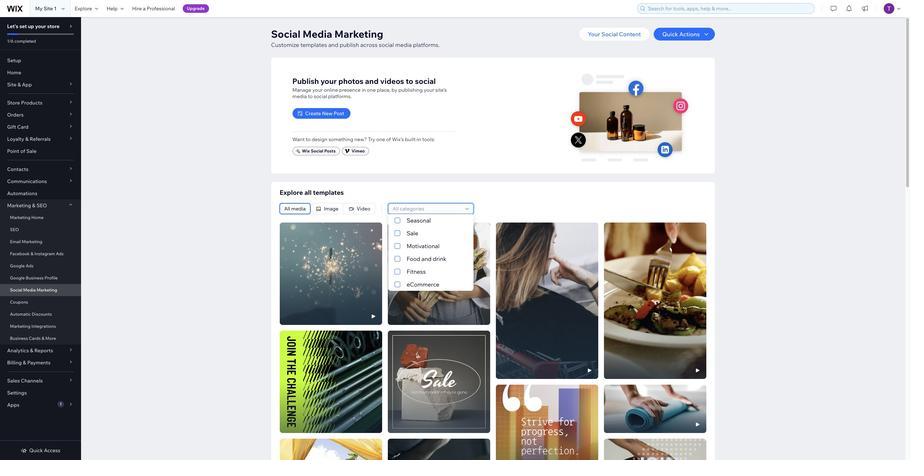 Task type: vqa. For each thing, say whether or not it's contained in the screenshot.
the Store
yes



Task type: describe. For each thing, give the bounding box(es) containing it.
your inside sidebar element
[[35, 23, 46, 30]]

card
[[17, 124, 29, 130]]

orders button
[[0, 109, 81, 121]]

sales channels
[[7, 378, 43, 384]]

hire a professional
[[132, 5, 175, 12]]

set
[[19, 23, 27, 30]]

wix social posts
[[302, 148, 336, 153]]

explore for explore
[[75, 5, 92, 12]]

templates inside social media marketing customize templates and publish across social media platforms.
[[301, 41, 327, 48]]

analytics
[[7, 347, 29, 354]]

marketing home
[[10, 215, 44, 220]]

gift
[[7, 124, 16, 130]]

products
[[21, 100, 42, 106]]

eCommerce checkbox
[[388, 278, 474, 291]]

let's set up your store
[[7, 23, 60, 30]]

one inside publish your photos and videos to social manage your online presence in one place, by publishing your site's media to social platforms.
[[367, 87, 376, 93]]

point of sale
[[7, 148, 37, 154]]

built-
[[405, 136, 417, 142]]

ecommerce
[[407, 281, 439, 288]]

and inside publish your photos and videos to social manage your online presence in one place, by publishing your site's media to social platforms.
[[365, 76, 379, 86]]

settings
[[7, 390, 27, 396]]

0 horizontal spatial seo
[[10, 227, 19, 232]]

list box containing seasonal
[[388, 214, 474, 291]]

seo link
[[0, 224, 81, 236]]

drink
[[433, 255, 446, 262]]

0 horizontal spatial social
[[314, 93, 327, 99]]

Search for tools, apps, help & more... field
[[646, 4, 813, 14]]

Seasonal checkbox
[[388, 214, 474, 227]]

marketing inside popup button
[[7, 202, 31, 209]]

facebook
[[10, 251, 30, 256]]

1/6
[[7, 38, 14, 44]]

1 horizontal spatial in
[[417, 136, 421, 142]]

social inside social media marketing customize templates and publish across social media platforms.
[[271, 28, 301, 40]]

wix social posts button
[[292, 147, 340, 155]]

help
[[107, 5, 118, 12]]

publishing
[[399, 87, 423, 93]]

quick for quick access
[[29, 447, 43, 454]]

marketing integrations link
[[0, 320, 81, 332]]

image
[[324, 206, 339, 212]]

my
[[35, 5, 43, 12]]

billing & payments button
[[0, 357, 81, 369]]

referrals
[[30, 136, 51, 142]]

& for reports
[[30, 347, 33, 354]]

quick actions
[[663, 31, 700, 38]]

all
[[305, 188, 312, 197]]

a
[[143, 5, 146, 12]]

your social content
[[588, 31, 641, 38]]

marketing down profile
[[37, 287, 57, 293]]

by
[[392, 87, 397, 93]]

food
[[407, 255, 420, 262]]

payments
[[27, 360, 50, 366]]

wix's
[[392, 136, 404, 142]]

billing
[[7, 360, 22, 366]]

create new post button
[[292, 108, 351, 119]]

site & app button
[[0, 79, 81, 91]]

platforms. inside publish your photos and videos to social manage your online presence in one place, by publishing your site's media to social platforms.
[[328, 93, 352, 99]]

all media
[[284, 206, 306, 212]]

and inside option
[[422, 255, 432, 262]]

access
[[44, 447, 60, 454]]

my site 1
[[35, 5, 57, 12]]

across
[[360, 41, 378, 48]]

want
[[292, 136, 305, 142]]

professional
[[147, 5, 175, 12]]

vimeo
[[352, 148, 365, 153]]

create new post
[[305, 110, 344, 116]]

sale inside point of sale "link"
[[26, 148, 37, 154]]

photos
[[339, 76, 364, 86]]

analytics & reports
[[7, 347, 53, 354]]

automatic discounts link
[[0, 308, 81, 320]]

point of sale link
[[0, 145, 81, 157]]

marketing home link
[[0, 212, 81, 224]]

explore for explore all templates
[[280, 188, 303, 197]]

explore all templates
[[280, 188, 344, 197]]

seo inside popup button
[[37, 202, 47, 209]]

& for app
[[18, 81, 21, 88]]

automations link
[[0, 187, 81, 199]]

publish
[[292, 76, 319, 86]]

videos
[[380, 76, 404, 86]]

0 horizontal spatial ads
[[26, 263, 34, 268]]

upgrade button
[[183, 4, 209, 13]]

1 horizontal spatial of
[[386, 136, 391, 142]]

sale inside sale option
[[407, 230, 418, 237]]

food and drink
[[407, 255, 446, 262]]

hire
[[132, 5, 142, 12]]

tools:
[[422, 136, 435, 142]]

help button
[[102, 0, 128, 17]]

1 vertical spatial business
[[10, 336, 28, 341]]

business cards & more
[[10, 336, 56, 341]]

posts
[[324, 148, 336, 153]]

0 vertical spatial site
[[44, 5, 53, 12]]

contacts
[[7, 166, 28, 172]]

google ads link
[[0, 260, 81, 272]]

channels
[[21, 378, 43, 384]]

facebook & instagram ads
[[10, 251, 64, 256]]

let's
[[7, 23, 18, 30]]

store
[[7, 100, 20, 106]]

home inside home link
[[7, 69, 21, 76]]

quick access button
[[21, 447, 60, 454]]

sidebar element
[[0, 17, 81, 460]]

Fitness checkbox
[[388, 265, 474, 278]]

video button
[[344, 203, 375, 214]]

google business profile link
[[0, 272, 81, 284]]

1 horizontal spatial ads
[[56, 251, 64, 256]]

social inside 'button'
[[602, 31, 618, 38]]

gift card button
[[0, 121, 81, 133]]



Task type: locate. For each thing, give the bounding box(es) containing it.
0 vertical spatial business
[[26, 275, 44, 281]]

of inside "link"
[[20, 148, 25, 154]]

seasonal
[[407, 217, 431, 224]]

social
[[271, 28, 301, 40], [602, 31, 618, 38], [311, 148, 323, 153], [10, 287, 22, 293]]

0 vertical spatial seo
[[37, 202, 47, 209]]

in
[[362, 87, 366, 93], [417, 136, 421, 142]]

orders
[[7, 112, 24, 118]]

quick access
[[29, 447, 60, 454]]

post
[[334, 110, 344, 116]]

of left wix's
[[386, 136, 391, 142]]

1 horizontal spatial home
[[31, 215, 44, 220]]

& left app
[[18, 81, 21, 88]]

list box
[[388, 214, 474, 291]]

place,
[[377, 87, 391, 93]]

0 vertical spatial home
[[7, 69, 21, 76]]

sale down seasonal
[[407, 230, 418, 237]]

0 vertical spatial to
[[406, 76, 413, 86]]

0 horizontal spatial sale
[[26, 148, 37, 154]]

automatic
[[10, 312, 31, 317]]

more
[[45, 336, 56, 341]]

1 vertical spatial 1
[[60, 402, 62, 406]]

& right the billing
[[23, 360, 26, 366]]

of
[[386, 136, 391, 142], [20, 148, 25, 154]]

1 horizontal spatial sale
[[407, 230, 418, 237]]

facebook & instagram ads link
[[0, 248, 81, 260]]

marketing
[[335, 28, 383, 40], [7, 202, 31, 209], [10, 215, 30, 220], [22, 239, 42, 244], [37, 287, 57, 293], [10, 324, 30, 329]]

social inside button
[[311, 148, 323, 153]]

business up analytics
[[10, 336, 28, 341]]

and left drink
[[422, 255, 432, 262]]

1 vertical spatial of
[[20, 148, 25, 154]]

quick for quick actions
[[663, 31, 678, 38]]

design
[[312, 136, 328, 142]]

social right wix
[[311, 148, 323, 153]]

home inside marketing home link
[[31, 215, 44, 220]]

1 horizontal spatial one
[[376, 136, 385, 142]]

quick left access
[[29, 447, 43, 454]]

0 horizontal spatial quick
[[29, 447, 43, 454]]

social media marketing customize templates and publish across social media platforms.
[[271, 28, 440, 48]]

1 vertical spatial to
[[308, 93, 313, 99]]

image button
[[311, 203, 343, 214]]

2 google from the top
[[10, 275, 25, 281]]

discounts
[[32, 312, 52, 317]]

motivational
[[407, 243, 440, 250]]

social right your
[[602, 31, 618, 38]]

fitness
[[407, 268, 426, 275]]

1 inside sidebar element
[[60, 402, 62, 406]]

google down facebook
[[10, 263, 25, 268]]

explore left help
[[75, 5, 92, 12]]

& right facebook
[[31, 251, 33, 256]]

store products
[[7, 100, 42, 106]]

1 vertical spatial sale
[[407, 230, 418, 237]]

seo down automations link
[[37, 202, 47, 209]]

platforms. inside social media marketing customize templates and publish across social media platforms.
[[413, 41, 440, 48]]

sales
[[7, 378, 20, 384]]

1 vertical spatial explore
[[280, 188, 303, 197]]

your social content button
[[580, 28, 650, 41]]

customize
[[271, 41, 299, 48]]

0 vertical spatial quick
[[663, 31, 678, 38]]

1 horizontal spatial seo
[[37, 202, 47, 209]]

0 vertical spatial sale
[[26, 148, 37, 154]]

media right the across
[[395, 41, 412, 48]]

1 vertical spatial seo
[[10, 227, 19, 232]]

media for social media marketing customize templates and publish across social media platforms.
[[303, 28, 332, 40]]

All categories field
[[391, 204, 463, 214]]

reports
[[34, 347, 53, 354]]

& for seo
[[32, 202, 35, 209]]

of right point
[[20, 148, 25, 154]]

and left publish
[[328, 41, 338, 48]]

& inside billing & payments "popup button"
[[23, 360, 26, 366]]

1 vertical spatial in
[[417, 136, 421, 142]]

marketing up publish
[[335, 28, 383, 40]]

to down publish
[[308, 93, 313, 99]]

new
[[322, 110, 333, 116]]

0 horizontal spatial explore
[[75, 5, 92, 12]]

& inside the business cards & more link
[[42, 336, 44, 341]]

quick inside sidebar element
[[29, 447, 43, 454]]

1 down settings link
[[60, 402, 62, 406]]

1 horizontal spatial quick
[[663, 31, 678, 38]]

0 horizontal spatial one
[[367, 87, 376, 93]]

0 horizontal spatial in
[[362, 87, 366, 93]]

all media button
[[280, 203, 310, 214]]

media down publish
[[292, 93, 307, 99]]

0 vertical spatial 1
[[54, 5, 57, 12]]

1 vertical spatial media
[[23, 287, 36, 293]]

communications button
[[0, 175, 81, 187]]

social up 'coupons'
[[10, 287, 22, 293]]

content
[[619, 31, 641, 38]]

1 horizontal spatial media
[[303, 28, 332, 40]]

quick inside 'quick actions' button
[[663, 31, 678, 38]]

billing & payments
[[7, 360, 50, 366]]

1 vertical spatial home
[[31, 215, 44, 220]]

ads up the google business profile on the left of page
[[26, 263, 34, 268]]

business cards & more link
[[0, 332, 81, 345]]

marketing down "automations"
[[7, 202, 31, 209]]

your
[[588, 31, 600, 38]]

online
[[324, 87, 338, 93]]

marketing & seo
[[7, 202, 47, 209]]

media right the all
[[291, 206, 306, 212]]

try
[[368, 136, 375, 142]]

site left app
[[7, 81, 16, 88]]

1 vertical spatial social
[[415, 76, 436, 86]]

social up create new post button
[[314, 93, 327, 99]]

social inside social media marketing customize templates and publish across social media platforms.
[[379, 41, 394, 48]]

one right try
[[376, 136, 385, 142]]

marketing up facebook & instagram ads
[[22, 239, 42, 244]]

& right loyalty
[[25, 136, 29, 142]]

1 vertical spatial and
[[365, 76, 379, 86]]

&
[[18, 81, 21, 88], [25, 136, 29, 142], [32, 202, 35, 209], [31, 251, 33, 256], [42, 336, 44, 341], [30, 347, 33, 354], [23, 360, 26, 366]]

& inside site & app dropdown button
[[18, 81, 21, 88]]

1 horizontal spatial and
[[365, 76, 379, 86]]

& left the more
[[42, 336, 44, 341]]

media inside social media marketing customize templates and publish across social media platforms.
[[303, 28, 332, 40]]

automations
[[7, 190, 37, 197]]

to up publishing
[[406, 76, 413, 86]]

1 vertical spatial one
[[376, 136, 385, 142]]

1 horizontal spatial social
[[379, 41, 394, 48]]

your right up
[[35, 23, 46, 30]]

0 vertical spatial platforms.
[[413, 41, 440, 48]]

media for social media marketing
[[23, 287, 36, 293]]

social right the across
[[379, 41, 394, 48]]

1 vertical spatial platforms.
[[328, 93, 352, 99]]

contacts button
[[0, 163, 81, 175]]

something
[[329, 136, 353, 142]]

0 vertical spatial explore
[[75, 5, 92, 12]]

1 vertical spatial google
[[10, 275, 25, 281]]

up
[[28, 23, 34, 30]]

2 horizontal spatial social
[[415, 76, 436, 86]]

templates right customize
[[301, 41, 327, 48]]

1 horizontal spatial site
[[44, 5, 53, 12]]

media inside sidebar element
[[23, 287, 36, 293]]

& inside loyalty & referrals dropdown button
[[25, 136, 29, 142]]

email marketing link
[[0, 236, 81, 248]]

presence
[[339, 87, 361, 93]]

& up the marketing home
[[32, 202, 35, 209]]

& inside analytics & reports popup button
[[30, 347, 33, 354]]

marketing down the automatic
[[10, 324, 30, 329]]

app
[[22, 81, 32, 88]]

media inside publish your photos and videos to social manage your online presence in one place, by publishing your site's media to social platforms.
[[292, 93, 307, 99]]

0 horizontal spatial 1
[[54, 5, 57, 12]]

site inside dropdown button
[[7, 81, 16, 88]]

all
[[284, 206, 290, 212]]

social
[[379, 41, 394, 48], [415, 76, 436, 86], [314, 93, 327, 99]]

one left place,
[[367, 87, 376, 93]]

templates up image button
[[313, 188, 344, 197]]

site & app
[[7, 81, 32, 88]]

1 vertical spatial templates
[[313, 188, 344, 197]]

video
[[357, 206, 370, 212]]

1
[[54, 5, 57, 12], [60, 402, 62, 406]]

0 horizontal spatial platforms.
[[328, 93, 352, 99]]

templates
[[301, 41, 327, 48], [313, 188, 344, 197]]

0 vertical spatial templates
[[301, 41, 327, 48]]

integrations
[[31, 324, 56, 329]]

Motivational checkbox
[[388, 240, 474, 252]]

1 right my
[[54, 5, 57, 12]]

& for referrals
[[25, 136, 29, 142]]

1 vertical spatial ads
[[26, 263, 34, 268]]

social up publishing
[[415, 76, 436, 86]]

2 horizontal spatial and
[[422, 255, 432, 262]]

your left online
[[312, 87, 323, 93]]

explore up all media
[[280, 188, 303, 197]]

in inside publish your photos and videos to social manage your online presence in one place, by publishing your site's media to social platforms.
[[362, 87, 366, 93]]

1 horizontal spatial platforms.
[[413, 41, 440, 48]]

& for payments
[[23, 360, 26, 366]]

google for google ads
[[10, 263, 25, 268]]

social up customize
[[271, 28, 301, 40]]

1 horizontal spatial 1
[[60, 402, 62, 406]]

settings link
[[0, 387, 81, 399]]

& left the reports
[[30, 347, 33, 354]]

0 vertical spatial in
[[362, 87, 366, 93]]

business
[[26, 275, 44, 281], [10, 336, 28, 341]]

sale down loyalty & referrals
[[26, 148, 37, 154]]

0 vertical spatial social
[[379, 41, 394, 48]]

hire a professional link
[[128, 0, 179, 17]]

setup
[[7, 57, 21, 64]]

site
[[44, 5, 53, 12], [7, 81, 16, 88]]

site's
[[435, 87, 447, 93]]

completed
[[15, 38, 36, 44]]

and
[[328, 41, 338, 48], [365, 76, 379, 86], [422, 255, 432, 262]]

want to design something new? try one of wix's built-in tools:
[[292, 136, 435, 142]]

home down marketing & seo popup button
[[31, 215, 44, 220]]

media inside button
[[291, 206, 306, 212]]

0 horizontal spatial site
[[7, 81, 16, 88]]

ads right instagram on the left bottom
[[56, 251, 64, 256]]

and up place,
[[365, 76, 379, 86]]

automatic discounts
[[10, 312, 52, 317]]

0 horizontal spatial home
[[7, 69, 21, 76]]

Sale checkbox
[[388, 227, 474, 240]]

in left tools:
[[417, 136, 421, 142]]

coupons link
[[0, 296, 81, 308]]

0 vertical spatial of
[[386, 136, 391, 142]]

2 vertical spatial and
[[422, 255, 432, 262]]

marketing down "marketing & seo"
[[10, 215, 30, 220]]

quick left actions
[[663, 31, 678, 38]]

your up online
[[321, 76, 337, 86]]

1 horizontal spatial explore
[[280, 188, 303, 197]]

social media marketing
[[10, 287, 57, 293]]

your left site's
[[424, 87, 434, 93]]

0 vertical spatial ads
[[56, 251, 64, 256]]

1 vertical spatial quick
[[29, 447, 43, 454]]

sales channels button
[[0, 375, 81, 387]]

0 vertical spatial one
[[367, 87, 376, 93]]

seo up email
[[10, 227, 19, 232]]

home link
[[0, 66, 81, 79]]

marketing inside social media marketing customize templates and publish across social media platforms.
[[335, 28, 383, 40]]

communications
[[7, 178, 47, 185]]

email
[[10, 239, 21, 244]]

Food and drink checkbox
[[388, 252, 474, 265]]

point
[[7, 148, 19, 154]]

media inside social media marketing customize templates and publish across social media platforms.
[[395, 41, 412, 48]]

loyalty & referrals
[[7, 136, 51, 142]]

0 vertical spatial google
[[10, 263, 25, 268]]

google ads
[[10, 263, 34, 268]]

& inside marketing & seo popup button
[[32, 202, 35, 209]]

google business profile
[[10, 275, 58, 281]]

google
[[10, 263, 25, 268], [10, 275, 25, 281]]

site right my
[[44, 5, 53, 12]]

0 vertical spatial and
[[328, 41, 338, 48]]

ads
[[56, 251, 64, 256], [26, 263, 34, 268]]

google for google business profile
[[10, 275, 25, 281]]

0 horizontal spatial media
[[23, 287, 36, 293]]

create
[[305, 110, 321, 116]]

& for instagram
[[31, 251, 33, 256]]

profile
[[45, 275, 58, 281]]

home down setup
[[7, 69, 21, 76]]

0 vertical spatial media
[[395, 41, 412, 48]]

0 vertical spatial media
[[303, 28, 332, 40]]

in right presence
[[362, 87, 366, 93]]

2 vertical spatial social
[[314, 93, 327, 99]]

2 vertical spatial to
[[306, 136, 311, 142]]

1 vertical spatial site
[[7, 81, 16, 88]]

1 vertical spatial media
[[292, 93, 307, 99]]

store
[[47, 23, 60, 30]]

google down google ads
[[10, 275, 25, 281]]

0 horizontal spatial and
[[328, 41, 338, 48]]

business up social media marketing
[[26, 275, 44, 281]]

1 google from the top
[[10, 263, 25, 268]]

2 vertical spatial media
[[291, 206, 306, 212]]

0 horizontal spatial of
[[20, 148, 25, 154]]

and inside social media marketing customize templates and publish across social media platforms.
[[328, 41, 338, 48]]

social inside sidebar element
[[10, 287, 22, 293]]

& inside facebook & instagram ads link
[[31, 251, 33, 256]]

to right want
[[306, 136, 311, 142]]



